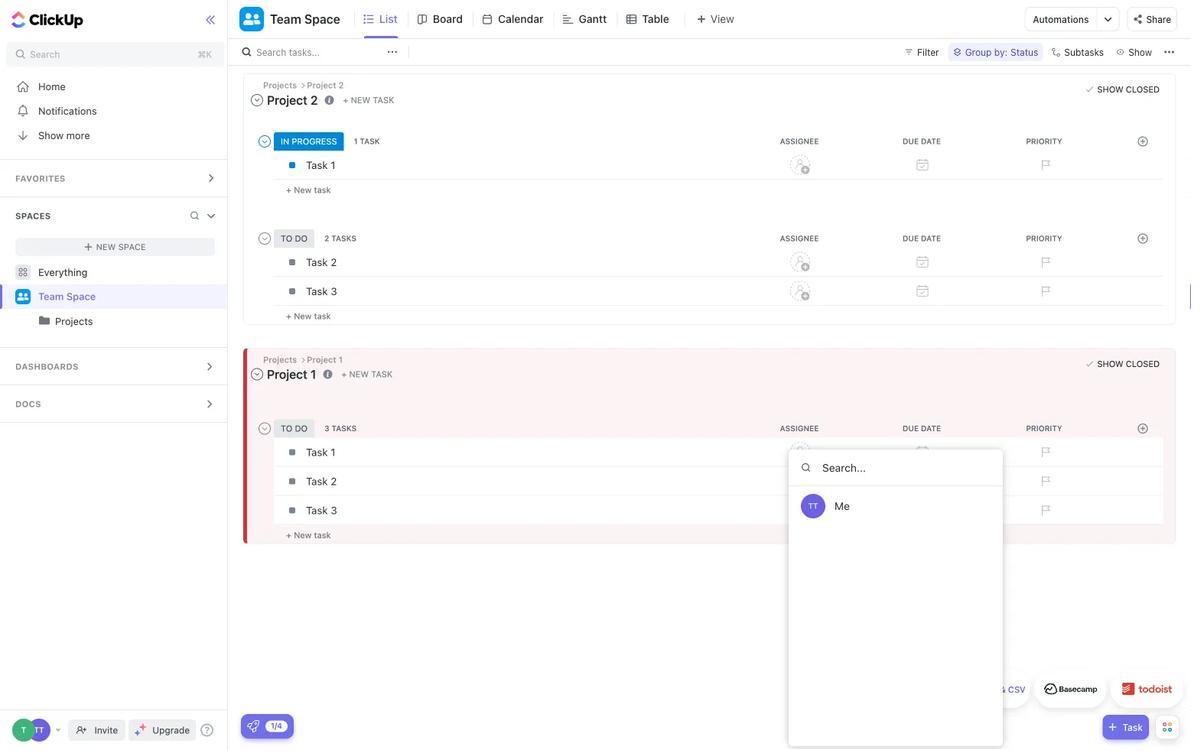 Task type: vqa. For each thing, say whether or not it's contained in the screenshot.
dialog
no



Task type: locate. For each thing, give the bounding box(es) containing it.
1 down list info icon
[[331, 159, 336, 171]]

‎task inside "link"
[[306, 447, 328, 459]]

1 vertical spatial team space
[[38, 291, 96, 303]]

2 projects link from the left
[[55, 309, 217, 334]]

task 3 down ‎task 2
[[306, 505, 337, 517]]

task down "task 2"
[[314, 311, 331, 321]]

space inside button
[[305, 12, 341, 26]]

1 vertical spatial space
[[118, 242, 146, 252]]

search
[[256, 47, 287, 57], [30, 49, 60, 60]]

show
[[1098, 85, 1124, 95], [38, 130, 64, 141], [1098, 359, 1124, 369]]

‎task down ‎task 1
[[306, 476, 328, 488]]

space
[[305, 12, 341, 26], [118, 242, 146, 252], [66, 291, 96, 303]]

task 3
[[306, 285, 337, 298], [306, 505, 337, 517]]

table link
[[642, 0, 676, 38]]

0 vertical spatial task 3 link
[[302, 278, 736, 304]]

space up everything link
[[118, 242, 146, 252]]

1 show closed from the top
[[1098, 85, 1161, 95]]

0 vertical spatial task 3
[[306, 285, 337, 298]]

task 1
[[306, 159, 336, 171]]

1 vertical spatial show closed
[[1098, 359, 1161, 369]]

projects link
[[2, 309, 217, 334], [55, 309, 217, 334]]

task down task 1
[[314, 185, 331, 195]]

+ new task down ‎task 2
[[286, 531, 331, 541]]

1 horizontal spatial team
[[270, 12, 301, 26]]

team space down everything at the left of page
[[38, 291, 96, 303]]

+ new task right list info icon
[[343, 95, 395, 105]]

2 show closed from the top
[[1098, 359, 1161, 369]]

2 vertical spatial space
[[66, 291, 96, 303]]

‎task 2
[[306, 476, 337, 488]]

new up everything link
[[96, 242, 116, 252]]

projects
[[55, 316, 93, 327]]

show closed for list info image show closed "button"
[[1098, 359, 1161, 369]]

0 vertical spatial team space
[[270, 12, 341, 26]]

1 vertical spatial closed
[[1127, 359, 1161, 369]]

task 3 down "task 2"
[[306, 285, 337, 298]]

new down ‎task 2
[[294, 531, 312, 541]]

1 vertical spatial show
[[38, 130, 64, 141]]

1 task 3 from the top
[[306, 285, 337, 298]]

1 vertical spatial team
[[38, 291, 64, 303]]

everything
[[38, 267, 88, 278]]

2 inside ‎task 2 link
[[331, 476, 337, 488]]

2 inside task 2 link
[[331, 256, 337, 269]]

‎task 1 link
[[302, 440, 736, 466]]

new right list info image
[[349, 370, 369, 380]]

1 inside "link"
[[331, 447, 336, 459]]

0 vertical spatial 1
[[331, 159, 336, 171]]

search up home
[[30, 49, 60, 60]]

search left the tasks...
[[256, 47, 287, 57]]

2 horizontal spatial space
[[305, 12, 341, 26]]

notifications
[[38, 105, 97, 117]]

1 vertical spatial show closed button
[[1083, 357, 1164, 372]]

1 horizontal spatial team space
[[270, 12, 341, 26]]

3 down ‎task 2
[[331, 505, 337, 517]]

0 vertical spatial show closed button
[[1083, 82, 1164, 97]]

task right list info image
[[371, 370, 393, 380]]

1 1 from the top
[[331, 159, 336, 171]]

onboarding checklist button element
[[247, 721, 260, 733]]

task
[[373, 95, 395, 105], [314, 185, 331, 195], [314, 311, 331, 321], [371, 370, 393, 380], [314, 531, 331, 541]]

search inside sidebar navigation
[[30, 49, 60, 60]]

space up projects
[[66, 291, 96, 303]]

space for team space button
[[305, 12, 341, 26]]

1 3 from the top
[[331, 285, 337, 298]]

new
[[351, 95, 371, 105], [294, 185, 312, 195], [96, 242, 116, 252], [294, 311, 312, 321], [349, 370, 369, 380], [294, 531, 312, 541]]

2
[[331, 256, 337, 269], [331, 476, 337, 488]]

2 task 3 from the top
[[306, 505, 337, 517]]

‎task for ‎task 1
[[306, 447, 328, 459]]

closed
[[1127, 85, 1161, 95], [1127, 359, 1161, 369]]

favorites button
[[0, 160, 231, 197]]

task
[[306, 159, 328, 171], [306, 256, 328, 269], [306, 285, 328, 298], [306, 505, 328, 517], [1123, 723, 1144, 733]]

tt
[[809, 502, 819, 511]]

more
[[66, 130, 90, 141]]

new inside sidebar navigation
[[96, 242, 116, 252]]

‎task up ‎task 2
[[306, 447, 328, 459]]

3 down "task 2"
[[331, 285, 337, 298]]

2 for ‎task 2
[[331, 476, 337, 488]]

user friends image
[[17, 292, 29, 302]]

0 vertical spatial space
[[305, 12, 341, 26]]

space up search tasks... text box at the left of the page
[[305, 12, 341, 26]]

team up search tasks...
[[270, 12, 301, 26]]

+ new task right list info image
[[342, 370, 393, 380]]

1 vertical spatial task 3 link
[[302, 498, 736, 524]]

0 vertical spatial show closed
[[1098, 85, 1161, 95]]

0 horizontal spatial space
[[66, 291, 96, 303]]

0 horizontal spatial team space
[[38, 291, 96, 303]]

0 horizontal spatial search
[[30, 49, 60, 60]]

me
[[835, 500, 850, 513]]

show closed button for list info image
[[1083, 357, 1164, 372]]

1 for ‎task 1
[[331, 447, 336, 459]]

show for list info icon
[[1098, 85, 1124, 95]]

team for team space button
[[270, 12, 301, 26]]

task 3 link down ‎task 2 link
[[302, 498, 736, 524]]

2 ‎task from the top
[[306, 476, 328, 488]]

1 vertical spatial 1
[[331, 447, 336, 459]]

3
[[331, 285, 337, 298], [331, 505, 337, 517]]

task 2 link
[[302, 249, 736, 275]]

1 vertical spatial 3
[[331, 505, 337, 517]]

tasks...
[[289, 47, 320, 57]]

team space
[[270, 12, 341, 26], [38, 291, 96, 303]]

home
[[38, 81, 66, 92]]

sidebar navigation
[[0, 0, 231, 751]]

+ new task
[[343, 95, 395, 105], [286, 185, 331, 195], [286, 311, 331, 321], [342, 370, 393, 380], [286, 531, 331, 541]]

new right list info icon
[[351, 95, 371, 105]]

0 vertical spatial team
[[270, 12, 301, 26]]

task 3 link
[[302, 278, 736, 304], [302, 498, 736, 524]]

search for search tasks...
[[256, 47, 287, 57]]

2 vertical spatial show
[[1098, 359, 1124, 369]]

team inside sidebar navigation
[[38, 291, 64, 303]]

1 ‎task from the top
[[306, 447, 328, 459]]

+ new task down task 1
[[286, 185, 331, 195]]

2 task 3 link from the top
[[302, 498, 736, 524]]

2 3 from the top
[[331, 505, 337, 517]]

team space inside button
[[270, 12, 341, 26]]

invite
[[95, 726, 118, 736]]

2 show closed button from the top
[[1083, 357, 1164, 372]]

1 2 from the top
[[331, 256, 337, 269]]

2 closed from the top
[[1127, 359, 1161, 369]]

2 2 from the top
[[331, 476, 337, 488]]

0 vertical spatial 3
[[331, 285, 337, 298]]

1
[[331, 159, 336, 171], [331, 447, 336, 459]]

team space up the tasks...
[[270, 12, 341, 26]]

2 1 from the top
[[331, 447, 336, 459]]

share
[[1147, 14, 1172, 25]]

1 task 3 link from the top
[[302, 278, 736, 304]]

+
[[343, 95, 349, 105], [286, 185, 292, 195], [286, 311, 292, 321], [342, 370, 347, 380], [286, 531, 292, 541]]

task 3 link down task 2 link
[[302, 278, 736, 304]]

1 closed from the top
[[1127, 85, 1161, 95]]

show closed button for list info icon
[[1083, 82, 1164, 97]]

‎task
[[306, 447, 328, 459], [306, 476, 328, 488]]

team
[[270, 12, 301, 26], [38, 291, 64, 303]]

show closed button
[[1083, 82, 1164, 97], [1083, 357, 1164, 372]]

team space inside sidebar navigation
[[38, 291, 96, 303]]

team space for team space button
[[270, 12, 341, 26]]

1 up ‎task 2
[[331, 447, 336, 459]]

0 horizontal spatial team
[[38, 291, 64, 303]]

0 vertical spatial show
[[1098, 85, 1124, 95]]

1 vertical spatial 2
[[331, 476, 337, 488]]

team inside button
[[270, 12, 301, 26]]

team down everything at the left of page
[[38, 291, 64, 303]]

1 vertical spatial ‎task
[[306, 476, 328, 488]]

show closed
[[1098, 85, 1161, 95], [1098, 359, 1161, 369]]

0 vertical spatial closed
[[1127, 85, 1161, 95]]

0 vertical spatial 2
[[331, 256, 337, 269]]

1 horizontal spatial search
[[256, 47, 287, 57]]

0 vertical spatial ‎task
[[306, 447, 328, 459]]

1 show closed button from the top
[[1083, 82, 1164, 97]]

1 vertical spatial task 3
[[306, 505, 337, 517]]



Task type: describe. For each thing, give the bounding box(es) containing it.
show inside sidebar navigation
[[38, 130, 64, 141]]

list info image
[[323, 370, 332, 379]]

3 for 2nd 'task 3' link
[[331, 505, 337, 517]]

home link
[[0, 74, 231, 99]]

closed for list info icon
[[1127, 85, 1161, 95]]

search for search
[[30, 49, 60, 60]]

upgrade link
[[129, 720, 196, 742]]

share button
[[1128, 7, 1178, 31]]

show more
[[38, 130, 90, 141]]

Search... text field
[[789, 450, 1004, 487]]

new space
[[96, 242, 146, 252]]

team for team space link
[[38, 291, 64, 303]]

new down task 1
[[294, 185, 312, 195]]

3 for second 'task 3' link from the bottom
[[331, 285, 337, 298]]

board link
[[433, 0, 469, 38]]

+ new task down "task 2"
[[286, 311, 331, 321]]

task right list info icon
[[373, 95, 395, 105]]

show closed for show closed "button" corresponding to list info icon
[[1098, 85, 1161, 95]]

excel
[[976, 686, 998, 695]]

2 for task 2
[[331, 256, 337, 269]]

1 horizontal spatial space
[[118, 242, 146, 252]]

‎task 2 link
[[302, 469, 736, 495]]

favorites
[[15, 174, 66, 184]]

calendar link
[[498, 0, 550, 38]]

task 2
[[306, 256, 337, 269]]

docs
[[15, 400, 41, 410]]

dashboards
[[15, 362, 79, 372]]

task 1 link
[[302, 152, 736, 178]]

1 projects link from the left
[[2, 309, 217, 334]]

csv
[[1009, 686, 1026, 695]]

search tasks...
[[256, 47, 320, 57]]

team space link
[[38, 285, 217, 309]]

show for list info image
[[1098, 359, 1124, 369]]

‎task 1
[[306, 447, 336, 459]]

‎task for ‎task 2
[[306, 476, 328, 488]]

calendar
[[498, 13, 544, 25]]

space for team space link
[[66, 291, 96, 303]]

Search tasks... text field
[[256, 41, 384, 63]]

notifications link
[[0, 99, 231, 123]]

board
[[433, 13, 463, 25]]

list
[[380, 13, 398, 25]]

team space for team space link
[[38, 291, 96, 303]]

gantt link
[[579, 0, 613, 38]]

onboarding checklist button image
[[247, 721, 260, 733]]

task down ‎task 2
[[314, 531, 331, 541]]

list link
[[380, 0, 404, 38]]

automations button
[[1026, 8, 1097, 31]]

list info image
[[325, 95, 334, 105]]

⌘k
[[198, 49, 212, 60]]

&
[[1000, 686, 1006, 695]]

everything link
[[0, 260, 231, 285]]

team space button
[[264, 2, 341, 36]]

excel & csv
[[976, 686, 1026, 695]]

excel & csv link
[[958, 671, 1031, 709]]

upgrade
[[153, 726, 190, 736]]

1/4
[[271, 722, 283, 731]]

new down "task 2"
[[294, 311, 312, 321]]

table
[[642, 13, 670, 25]]

automations
[[1034, 14, 1090, 24]]

gantt
[[579, 13, 607, 25]]

closed for list info image
[[1127, 359, 1161, 369]]

1 for task 1
[[331, 159, 336, 171]]



